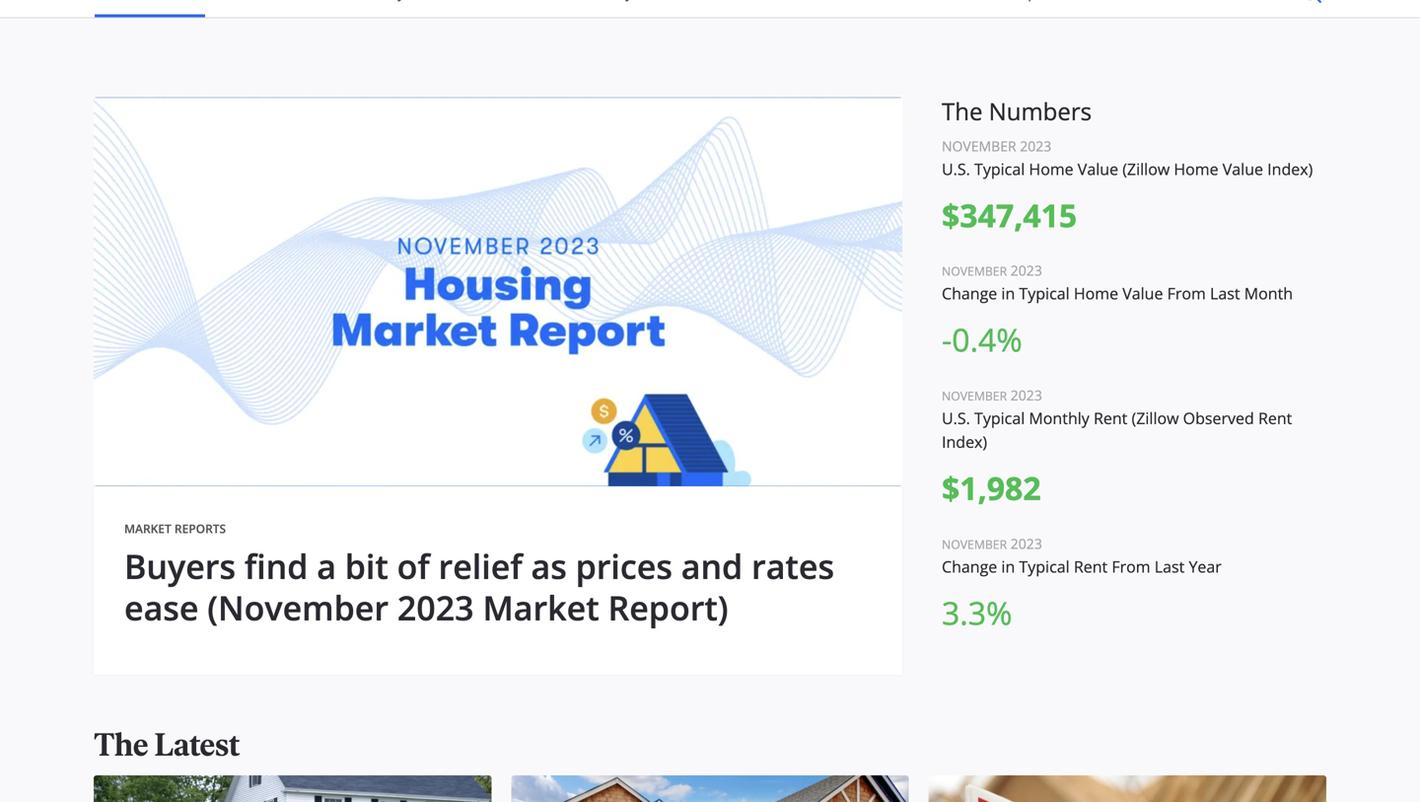 Task type: locate. For each thing, give the bounding box(es) containing it.
reports
[[175, 520, 226, 537]]

0 horizontal spatial last
[[1155, 556, 1185, 577]]

1 vertical spatial change
[[942, 556, 998, 577]]

home
[[1030, 158, 1074, 179], [1175, 158, 1219, 179], [1074, 283, 1119, 304]]

0 vertical spatial change
[[942, 283, 998, 304]]

1 u.s. from the top
[[942, 158, 971, 179]]

u.s. inside "november 2023 u.s. typical home value (zillow home value index)"
[[942, 158, 971, 179]]

0 horizontal spatial market
[[124, 520, 171, 537]]

last inside november 2023 change in typical rent from last year
[[1155, 556, 1185, 577]]

typical
[[975, 158, 1025, 179], [1020, 283, 1070, 304], [975, 408, 1025, 429], [1020, 556, 1070, 577]]

from
[[1168, 283, 1207, 304], [1112, 556, 1151, 577]]

0 horizontal spatial from
[[1112, 556, 1151, 577]]

0 vertical spatial market
[[124, 520, 171, 537]]

(zillow for observed
[[1132, 408, 1180, 429]]

relief
[[439, 543, 523, 589]]

typical inside november 2023 u.s. typical monthly rent (zillow observed rent index)
[[975, 408, 1025, 429]]

(zillow
[[1123, 158, 1170, 179], [1132, 408, 1180, 429]]

the left the numbers
[[942, 95, 983, 127]]

market
[[124, 520, 171, 537], [483, 585, 600, 630]]

numbers
[[989, 95, 1092, 127]]

observed
[[1184, 408, 1255, 429]]

(zillow inside november 2023 u.s. typical monthly rent (zillow observed rent index)
[[1132, 408, 1180, 429]]

typical up $347,415
[[975, 158, 1025, 179]]

2023 for change in typical rent from last year
[[1011, 534, 1043, 553]]

1 vertical spatial the
[[94, 726, 148, 764]]

typical left monthly
[[975, 408, 1025, 429]]

november down $1,982
[[942, 536, 1008, 553]]

1 vertical spatial market
[[483, 585, 600, 630]]

1 vertical spatial last
[[1155, 556, 1185, 577]]

2023 down $347,415
[[1011, 261, 1043, 280]]

latest
[[154, 726, 240, 764]]

typical up 0.4%
[[1020, 283, 1070, 304]]

of
[[397, 543, 430, 589]]

rent for observed
[[1094, 408, 1128, 429]]

search button
[[1297, 0, 1328, 4]]

buyers find a bit of relief as prices and rates ease (november 2023 market report) link
[[124, 543, 872, 630]]

month
[[1245, 283, 1294, 304]]

november inside november 2023 change in typical rent from last year
[[942, 536, 1008, 553]]

2 u.s. from the top
[[942, 408, 971, 429]]

november inside "november 2023 u.s. typical home value (zillow home value index)"
[[942, 136, 1017, 155]]

2023
[[1021, 136, 1052, 155], [1011, 261, 1043, 280], [1011, 386, 1043, 405], [1011, 534, 1043, 553], [398, 585, 474, 630]]

november 2023 change in typical home value from last month
[[942, 261, 1294, 304]]

0 vertical spatial (zillow
[[1123, 158, 1170, 179]]

2023 for u.s. typical monthly rent (zillow observed rent index)
[[1011, 386, 1043, 405]]

2023 inside november 2023 change in typical home value from last month
[[1011, 261, 1043, 280]]

index)
[[1268, 158, 1314, 179], [942, 431, 988, 453]]

in
[[1002, 283, 1016, 304], [1002, 556, 1016, 577]]

the left latest at the bottom left of page
[[94, 726, 148, 764]]

2023 for change in typical home value from last month
[[1011, 261, 1043, 280]]

in for rent
[[1002, 556, 1016, 577]]

the latest
[[94, 726, 240, 764]]

1 vertical spatial (zillow
[[1132, 408, 1180, 429]]

(november
[[207, 585, 389, 630]]

in inside november 2023 change in typical home value from last month
[[1002, 283, 1016, 304]]

rent inside november 2023 change in typical rent from last year
[[1074, 556, 1108, 577]]

last
[[1211, 283, 1241, 304], [1155, 556, 1185, 577]]

1 in from the top
[[1002, 283, 1016, 304]]

1 change from the top
[[942, 283, 998, 304]]

change inside november 2023 change in typical home value from last month
[[942, 283, 998, 304]]

change up the -0.4%
[[942, 283, 998, 304]]

1 vertical spatial index)
[[942, 431, 988, 453]]

in up 0.4%
[[1002, 283, 1016, 304]]

(zillow inside "november 2023 u.s. typical home value (zillow home value index)"
[[1123, 158, 1170, 179]]

1 horizontal spatial from
[[1168, 283, 1207, 304]]

2023 for u.s. typical home value (zillow home value index)
[[1021, 136, 1052, 155]]

november
[[942, 136, 1017, 155], [942, 263, 1008, 279], [942, 388, 1008, 404], [942, 536, 1008, 553]]

from left year
[[1112, 556, 1151, 577]]

display search image
[[1303, 0, 1322, 3]]

value
[[1078, 158, 1119, 179], [1223, 158, 1264, 179], [1123, 283, 1164, 304]]

as
[[531, 543, 567, 589]]

the
[[942, 95, 983, 127], [94, 726, 148, 764]]

2023 down the numbers
[[1021, 136, 1052, 155]]

4 november from the top
[[942, 536, 1008, 553]]

2023 right bit
[[398, 585, 474, 630]]

0 vertical spatial index)
[[1268, 158, 1314, 179]]

1 horizontal spatial last
[[1211, 283, 1241, 304]]

1 horizontal spatial value
[[1123, 283, 1164, 304]]

1 november from the top
[[942, 136, 1017, 155]]

u.s. up $1,982
[[942, 408, 971, 429]]

0 vertical spatial in
[[1002, 283, 1016, 304]]

in inside november 2023 change in typical rent from last year
[[1002, 556, 1016, 577]]

from left month in the top right of the page
[[1168, 283, 1207, 304]]

typical down $1,982
[[1020, 556, 1070, 577]]

2023 up monthly
[[1011, 386, 1043, 405]]

market reports buyers find a bit of relief as prices and rates ease (november 2023 market report)
[[124, 520, 835, 630]]

1 horizontal spatial index)
[[1268, 158, 1314, 179]]

2 change from the top
[[942, 556, 998, 577]]

u.s.
[[942, 158, 971, 179], [942, 408, 971, 429]]

0 vertical spatial the
[[942, 95, 983, 127]]

report)
[[608, 585, 729, 630]]

u.s. up $347,415
[[942, 158, 971, 179]]

u.s. inside november 2023 u.s. typical monthly rent (zillow observed rent index)
[[942, 408, 971, 429]]

0 vertical spatial from
[[1168, 283, 1207, 304]]

2023 inside november 2023 change in typical rent from last year
[[1011, 534, 1043, 553]]

last left year
[[1155, 556, 1185, 577]]

1 vertical spatial from
[[1112, 556, 1151, 577]]

0 vertical spatial last
[[1211, 283, 1241, 304]]

typical inside november 2023 change in typical rent from last year
[[1020, 556, 1070, 577]]

last inside november 2023 change in typical home value from last month
[[1211, 283, 1241, 304]]

bit
[[345, 543, 389, 589]]

november inside november 2023 change in typical home value from last month
[[942, 263, 1008, 279]]

index) for u.s. typical home value (zillow home value index)
[[1268, 158, 1314, 179]]

home inside november 2023 change in typical home value from last month
[[1074, 283, 1119, 304]]

november down $347,415
[[942, 263, 1008, 279]]

3 november from the top
[[942, 388, 1008, 404]]

2023 inside november 2023 u.s. typical monthly rent (zillow observed rent index)
[[1011, 386, 1043, 405]]

1 vertical spatial u.s.
[[942, 408, 971, 429]]

year
[[1190, 556, 1222, 577]]

november down the -0.4%
[[942, 388, 1008, 404]]

change inside november 2023 change in typical rent from last year
[[942, 556, 998, 577]]

1 horizontal spatial the
[[942, 95, 983, 127]]

in up 3.3%
[[1002, 556, 1016, 577]]

index) inside "november 2023 u.s. typical home value (zillow home value index)"
[[1268, 158, 1314, 179]]

2023 inside "november 2023 u.s. typical home value (zillow home value index)"
[[1021, 136, 1052, 155]]

november inside november 2023 u.s. typical monthly rent (zillow observed rent index)
[[942, 388, 1008, 404]]

2 horizontal spatial value
[[1223, 158, 1264, 179]]

index) for u.s. typical monthly rent (zillow observed rent index)
[[942, 431, 988, 453]]

last left month in the top right of the page
[[1211, 283, 1241, 304]]

0 horizontal spatial the
[[94, 726, 148, 764]]

2 in from the top
[[1002, 556, 1016, 577]]

1 vertical spatial in
[[1002, 556, 1016, 577]]

november down "the numbers"
[[942, 136, 1017, 155]]

typical inside "november 2023 u.s. typical home value (zillow home value index)"
[[975, 158, 1025, 179]]

0 horizontal spatial index)
[[942, 431, 988, 453]]

rent for last
[[1074, 556, 1108, 577]]

index) inside november 2023 u.s. typical monthly rent (zillow observed rent index)
[[942, 431, 988, 453]]

0 vertical spatial u.s.
[[942, 158, 971, 179]]

2023 down $1,982
[[1011, 534, 1043, 553]]

change up 3.3%
[[942, 556, 998, 577]]

change
[[942, 283, 998, 304], [942, 556, 998, 577]]

2 november from the top
[[942, 263, 1008, 279]]

rent
[[1094, 408, 1128, 429], [1259, 408, 1293, 429], [1074, 556, 1108, 577]]



Task type: vqa. For each thing, say whether or not it's contained in the screenshot.
the left 815 CORD CIR, BEVERLY HILLS, CA 90210 COLDWELL BANKER RESIDENTIAL BROKERAGE, JADE MILLS DRE # 00526877
no



Task type: describe. For each thing, give the bounding box(es) containing it.
-0.4%
[[942, 318, 1023, 361]]

november for change in typical home value from last month
[[942, 263, 1008, 279]]

rates
[[752, 543, 835, 589]]

november for u.s. typical monthly rent (zillow observed rent index)
[[942, 388, 1008, 404]]

1 horizontal spatial market
[[483, 585, 600, 630]]

u.s. for u.s. typical home value (zillow home value index)
[[942, 158, 971, 179]]

a
[[317, 543, 336, 589]]

(zillow for home
[[1123, 158, 1170, 179]]

display search element
[[1303, 0, 1322, 3]]

from inside november 2023 change in typical rent from last year
[[1112, 556, 1151, 577]]

-
[[942, 318, 953, 361]]

ease
[[124, 585, 199, 630]]

0 horizontal spatial value
[[1078, 158, 1119, 179]]

$347,415
[[942, 194, 1078, 237]]

prices
[[576, 543, 673, 589]]

market reports link
[[124, 520, 226, 537]]

in for home
[[1002, 283, 1016, 304]]

u.s. for u.s. typical monthly rent (zillow observed rent index)
[[942, 408, 971, 429]]

november for change in typical rent from last year
[[942, 536, 1008, 553]]

the numbers
[[942, 95, 1092, 127]]

november 2023 u.s. typical home value (zillow home value index)
[[942, 136, 1314, 179]]

value inside november 2023 change in typical home value from last month
[[1123, 283, 1164, 304]]

change for change in typical home value from last month
[[942, 283, 998, 304]]

change for change in typical rent from last year
[[942, 556, 998, 577]]

november 2023 u.s. typical monthly rent (zillow observed rent index)
[[942, 386, 1293, 453]]

the for the numbers
[[942, 95, 983, 127]]

from inside november 2023 change in typical home value from last month
[[1168, 283, 1207, 304]]

buyers
[[124, 543, 236, 589]]

november for u.s. typical home value (zillow home value index)
[[942, 136, 1017, 155]]

the for the latest
[[94, 726, 148, 764]]

2023 inside the market reports buyers find a bit of relief as prices and rates ease (november 2023 market report)
[[398, 585, 474, 630]]

0.4%
[[953, 318, 1023, 361]]

$1,982
[[942, 467, 1042, 510]]

november 2023 change in typical rent from last year
[[942, 534, 1222, 577]]

typical inside november 2023 change in typical home value from last month
[[1020, 283, 1070, 304]]

find
[[245, 543, 308, 589]]

3.3%
[[942, 592, 1013, 634]]

monthly
[[1030, 408, 1090, 429]]

and
[[682, 543, 743, 589]]



